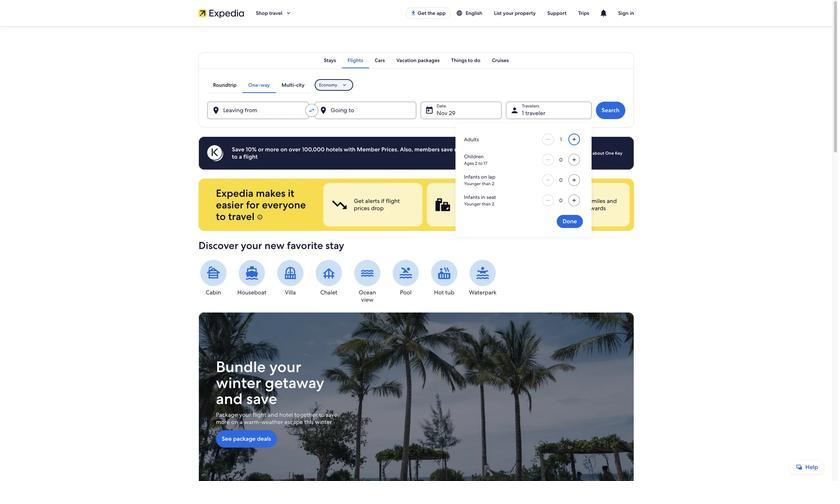 Task type: locate. For each thing, give the bounding box(es) containing it.
1 vertical spatial tab list
[[207, 77, 311, 93]]

save up warm-
[[247, 389, 277, 409]]

traveler
[[526, 109, 546, 117]]

+
[[493, 197, 497, 205]]

hotel inside save 10% or more on over 100,000 hotels with member prices. also, members save up to 30% when you add a hotel to a flight
[[527, 146, 541, 153]]

to inside bundle flight + hotel to save
[[513, 197, 519, 205]]

0 vertical spatial tab list
[[199, 52, 635, 68]]

0 vertical spatial more
[[265, 146, 279, 153]]

economy button
[[315, 79, 354, 91]]

1 vertical spatial 2
[[492, 181, 495, 187]]

to inside "expedia makes it easier for everyone to travel"
[[216, 210, 226, 223]]

travel sale activities deals image
[[199, 312, 635, 481]]

infants down 'infants on lap younger than 2'
[[464, 194, 480, 201]]

younger left +
[[464, 201, 481, 207]]

younger up infants in seat younger than 2
[[464, 181, 481, 187]]

easier
[[216, 198, 244, 211]]

small image
[[457, 10, 463, 16]]

1 infants from the top
[[464, 174, 480, 180]]

to inside the bundle your winter getaway and save package your flight and hotel together to save more on a warm-weather escape this winter.
[[319, 411, 325, 419]]

save left the up
[[441, 146, 453, 153]]

more
[[265, 146, 279, 153], [216, 419, 230, 426]]

to
[[468, 57, 473, 64], [463, 146, 469, 153], [232, 153, 238, 161], [479, 161, 483, 166], [513, 197, 519, 205], [216, 210, 226, 223], [319, 411, 325, 419]]

in inside dropdown button
[[630, 10, 635, 16]]

trailing image
[[286, 10, 292, 16]]

0 horizontal spatial one
[[562, 205, 573, 212]]

in for infants
[[481, 194, 486, 201]]

key
[[616, 150, 623, 156], [574, 205, 584, 212]]

xsmall image
[[257, 214, 263, 220]]

over
[[289, 146, 301, 153]]

one down increase the number of infants in seat image
[[562, 205, 573, 212]]

flight left +
[[478, 197, 492, 205]]

shop travel
[[256, 10, 283, 16]]

save left +
[[458, 205, 469, 212]]

more up see
[[216, 419, 230, 426]]

infants down ages
[[464, 174, 480, 180]]

you
[[500, 146, 510, 153]]

1 horizontal spatial hotel
[[498, 197, 512, 205]]

hotel inside bundle flight + hotel to save
[[498, 197, 512, 205]]

1 traveler
[[522, 109, 546, 117]]

waterpark button
[[468, 260, 498, 296]]

2 vertical spatial and
[[268, 411, 278, 419]]

stays link
[[318, 52, 342, 68]]

learn
[[581, 150, 592, 156]]

travel left the trailing image on the top left of the page
[[269, 10, 283, 16]]

to right +
[[513, 197, 519, 205]]

2 than from the top
[[482, 201, 491, 207]]

flight
[[244, 153, 258, 161], [386, 197, 400, 205], [478, 197, 492, 205], [253, 411, 267, 419]]

0 horizontal spatial travel
[[228, 210, 255, 223]]

younger inside 'infants on lap younger than 2'
[[464, 181, 481, 187]]

a left warm-
[[240, 419, 243, 426]]

get right download the app button image
[[418, 10, 427, 16]]

2 infants from the top
[[464, 194, 480, 201]]

1 vertical spatial key
[[574, 205, 584, 212]]

0 vertical spatial travel
[[269, 10, 283, 16]]

get for get the app
[[418, 10, 427, 16]]

on left lap on the top
[[481, 174, 488, 180]]

travel
[[269, 10, 283, 16], [228, 210, 255, 223]]

1 vertical spatial younger
[[464, 201, 481, 207]]

hot tub button
[[430, 260, 460, 296]]

flight up deals
[[253, 411, 267, 419]]

flights link
[[342, 52, 369, 68]]

and up package
[[216, 389, 243, 409]]

cruises
[[492, 57, 509, 64]]

1 vertical spatial hotel
[[498, 197, 512, 205]]

0 horizontal spatial key
[[574, 205, 584, 212]]

2 inside 'infants on lap younger than 2'
[[492, 181, 495, 187]]

0 horizontal spatial on
[[231, 419, 238, 426]]

1 horizontal spatial travel
[[269, 10, 283, 16]]

than inside infants in seat younger than 2
[[482, 201, 491, 207]]

0 vertical spatial infants
[[464, 174, 480, 180]]

1 vertical spatial one
[[562, 205, 573, 212]]

2 inside children ages 2 to 17
[[475, 161, 478, 166]]

1
[[522, 109, 524, 117]]

get left "alerts"
[[354, 197, 364, 205]]

2 down lap on the top
[[492, 181, 495, 187]]

lap
[[489, 174, 496, 180]]

see package deals link
[[216, 431, 277, 448]]

shop
[[256, 10, 268, 16]]

0 vertical spatial than
[[482, 181, 491, 187]]

get alerts if flight prices drop
[[354, 197, 400, 212]]

than for in
[[482, 201, 491, 207]]

0 vertical spatial on
[[281, 146, 288, 153]]

tab list
[[199, 52, 635, 68], [207, 77, 311, 93]]

and right warm-
[[268, 411, 278, 419]]

2 horizontal spatial hotel
[[527, 146, 541, 153]]

hotel right +
[[498, 197, 512, 205]]

increase the number of children image
[[570, 157, 579, 163]]

houseboat button
[[237, 260, 267, 296]]

to left the do
[[468, 57, 473, 64]]

communication center icon image
[[600, 9, 609, 17]]

1 horizontal spatial and
[[268, 411, 278, 419]]

villa
[[285, 289, 296, 296]]

in inside infants in seat younger than 2
[[481, 194, 486, 201]]

0 vertical spatial bundle
[[458, 197, 477, 205]]

bundle for flight
[[458, 197, 477, 205]]

flight inside bundle flight + hotel to save
[[478, 197, 492, 205]]

1 vertical spatial more
[[216, 419, 230, 426]]

multi-
[[282, 82, 296, 88]]

0 vertical spatial hotel
[[527, 146, 541, 153]]

2 right ages
[[475, 161, 478, 166]]

1 horizontal spatial in
[[630, 10, 635, 16]]

this
[[305, 419, 314, 426]]

1 vertical spatial get
[[354, 197, 364, 205]]

and right miles
[[607, 197, 617, 205]]

decrease the number of adults image
[[544, 137, 553, 142]]

than for on
[[482, 181, 491, 187]]

1 vertical spatial infants
[[464, 194, 480, 201]]

learn about one key link
[[578, 147, 626, 159]]

swap origin and destination values image
[[309, 107, 315, 114]]

your inside list your property link
[[503, 10, 514, 16]]

nov 29 button
[[421, 102, 502, 119]]

one right about
[[606, 150, 615, 156]]

bundle for your
[[216, 357, 266, 377]]

one-way link
[[243, 77, 276, 93]]

children ages 2 to 17
[[464, 153, 488, 166]]

1 horizontal spatial get
[[418, 10, 427, 16]]

1 vertical spatial on
[[481, 174, 488, 180]]

to right this
[[319, 411, 325, 419]]

in left the seat
[[481, 194, 486, 201]]

2 younger from the top
[[464, 201, 481, 207]]

0 horizontal spatial in
[[481, 194, 486, 201]]

your
[[503, 10, 514, 16], [241, 239, 262, 252], [270, 357, 302, 377], [239, 411, 251, 419]]

than
[[482, 181, 491, 187], [482, 201, 491, 207]]

1 vertical spatial in
[[481, 194, 486, 201]]

0 vertical spatial and
[[607, 197, 617, 205]]

2 down the seat
[[492, 201, 495, 207]]

packages
[[418, 57, 440, 64]]

2 for on
[[492, 181, 495, 187]]

learn about one key
[[581, 150, 623, 156]]

travel left xsmall icon
[[228, 210, 255, 223]]

1 horizontal spatial one
[[606, 150, 615, 156]]

1 vertical spatial and
[[216, 389, 243, 409]]

save
[[441, 146, 453, 153], [458, 205, 469, 212], [247, 389, 277, 409], [326, 411, 338, 419]]

0 horizontal spatial bundle
[[216, 357, 266, 377]]

infants for infants on lap
[[464, 174, 480, 180]]

villa button
[[276, 260, 306, 296]]

1 horizontal spatial more
[[265, 146, 279, 153]]

on left "over"
[[281, 146, 288, 153]]

hotel left together
[[280, 411, 293, 419]]

get inside get alerts if flight prices drop
[[354, 197, 364, 205]]

younger inside infants in seat younger than 2
[[464, 201, 481, 207]]

infants inside infants in seat younger than 2
[[464, 194, 480, 201]]

search button
[[596, 102, 626, 119]]

0 horizontal spatial hotel
[[280, 411, 293, 419]]

a
[[523, 146, 526, 153], [239, 153, 242, 161], [240, 419, 243, 426]]

increase the number of infants in seat image
[[570, 198, 579, 203]]

0 vertical spatial get
[[418, 10, 427, 16]]

0 vertical spatial 2
[[475, 161, 478, 166]]

english
[[466, 10, 483, 16]]

to down expedia
[[216, 210, 226, 223]]

ocean view
[[359, 289, 376, 304]]

hotels
[[326, 146, 343, 153]]

one-
[[248, 82, 261, 88]]

2 vertical spatial 2
[[492, 201, 495, 207]]

hotel right add
[[527, 146, 541, 153]]

1 horizontal spatial bundle
[[458, 197, 477, 205]]

support link
[[542, 7, 573, 20]]

winter.
[[315, 419, 333, 426]]

0 horizontal spatial more
[[216, 419, 230, 426]]

1 vertical spatial than
[[482, 201, 491, 207]]

1 vertical spatial travel
[[228, 210, 255, 223]]

to left the 17
[[479, 161, 483, 166]]

0 vertical spatial in
[[630, 10, 635, 16]]

1 younger from the top
[[464, 181, 481, 187]]

2 horizontal spatial and
[[607, 197, 617, 205]]

bundle
[[458, 197, 477, 205], [216, 357, 266, 377]]

more right or
[[265, 146, 279, 153]]

in
[[630, 10, 635, 16], [481, 194, 486, 201]]

about
[[593, 150, 605, 156]]

1 horizontal spatial on
[[281, 146, 288, 153]]

0 vertical spatial younger
[[464, 181, 481, 187]]

on inside save 10% or more on over 100,000 hotels with member prices. also, members save up to 30% when you add a hotel to a flight
[[281, 146, 288, 153]]

roundtrip
[[213, 82, 237, 88]]

10%
[[246, 146, 257, 153]]

add
[[511, 146, 522, 153]]

get inside get the app link
[[418, 10, 427, 16]]

than inside 'infants on lap younger than 2'
[[482, 181, 491, 187]]

on left warm-
[[231, 419, 238, 426]]

2 inside infants in seat younger than 2
[[492, 201, 495, 207]]

0 horizontal spatial get
[[354, 197, 364, 205]]

bundle inside bundle flight + hotel to save
[[458, 197, 477, 205]]

flight right if
[[386, 197, 400, 205]]

up
[[455, 146, 462, 153]]

than down lap on the top
[[482, 181, 491, 187]]

2 vertical spatial hotel
[[280, 411, 293, 419]]

3 out of 3 element
[[531, 183, 630, 227]]

0 vertical spatial one
[[606, 150, 615, 156]]

cars
[[375, 57, 385, 64]]

expedia makes it easier for everyone to travel
[[216, 187, 306, 223]]

adults
[[464, 136, 479, 143]]

deals
[[257, 435, 271, 443]]

2 horizontal spatial on
[[481, 174, 488, 180]]

pool
[[400, 289, 412, 296]]

new
[[265, 239, 285, 252]]

than down the seat
[[482, 201, 491, 207]]

for
[[246, 198, 260, 211]]

in right sign
[[630, 10, 635, 16]]

save
[[232, 146, 245, 153]]

download the app button image
[[411, 10, 417, 16]]

on inside the bundle your winter getaway and save package your flight and hotel together to save more on a warm-weather escape this winter.
[[231, 419, 238, 426]]

2 vertical spatial on
[[231, 419, 238, 426]]

key down increase the number of infants in seat image
[[574, 205, 584, 212]]

airline
[[575, 197, 591, 205]]

infants inside 'infants on lap younger than 2'
[[464, 174, 480, 180]]

1 than from the top
[[482, 181, 491, 187]]

see
[[222, 435, 232, 443]]

1 vertical spatial bundle
[[216, 357, 266, 377]]

when
[[483, 146, 498, 153]]

bundle inside the bundle your winter getaway and save package your flight and hotel together to save more on a warm-weather escape this winter.
[[216, 357, 266, 377]]

expedia
[[216, 187, 254, 200]]

infants
[[464, 174, 480, 180], [464, 194, 480, 201]]

ocean
[[359, 289, 376, 296]]

flight left or
[[244, 153, 258, 161]]

decrease the number of infants on lap image
[[544, 177, 553, 183]]

1 horizontal spatial key
[[616, 150, 623, 156]]

getaway
[[265, 373, 325, 393]]

key right about
[[616, 150, 623, 156]]



Task type: vqa. For each thing, say whether or not it's contained in the screenshot.
Or
yes



Task type: describe. For each thing, give the bounding box(es) containing it.
multi-city
[[282, 82, 305, 88]]

bundle flight + hotel to save
[[458, 197, 519, 212]]

a left 10%
[[239, 153, 242, 161]]

package
[[216, 411, 238, 419]]

1 out of 3 element
[[324, 183, 423, 227]]

vacation packages
[[397, 57, 440, 64]]

hotel inside the bundle your winter getaway and save package your flight and hotel together to save more on a warm-weather escape this winter.
[[280, 411, 293, 419]]

increase the number of adults image
[[570, 137, 579, 142]]

on inside 'infants on lap younger than 2'
[[481, 174, 488, 180]]

younger for infants in seat
[[464, 201, 481, 207]]

vacation packages link
[[391, 52, 446, 68]]

one inside earn airline miles and one key rewards
[[562, 205, 573, 212]]

things to do
[[452, 57, 481, 64]]

2 for in
[[492, 201, 495, 207]]

a right add
[[523, 146, 526, 153]]

tab list containing roundtrip
[[207, 77, 311, 93]]

key inside earn airline miles and one key rewards
[[574, 205, 584, 212]]

shop travel button
[[250, 4, 298, 22]]

more inside save 10% or more on over 100,000 hotels with member prices. also, members save up to 30% when you add a hotel to a flight
[[265, 146, 279, 153]]

ages
[[464, 161, 474, 166]]

your for bundle
[[270, 357, 302, 377]]

winter
[[216, 373, 261, 393]]

tab list containing stays
[[199, 52, 635, 68]]

to left 10%
[[232, 153, 238, 161]]

nov
[[437, 109, 448, 117]]

save inside bundle flight + hotel to save
[[458, 205, 469, 212]]

chalet button
[[314, 260, 344, 296]]

houseboat
[[238, 289, 267, 296]]

travel inside dropdown button
[[269, 10, 283, 16]]

support
[[548, 10, 567, 16]]

infants for infants in seat
[[464, 194, 480, 201]]

get the app
[[418, 10, 446, 16]]

everyone
[[262, 198, 306, 211]]

100,000
[[302, 146, 325, 153]]

to inside tab list
[[468, 57, 473, 64]]

stays
[[324, 57, 336, 64]]

weather
[[261, 419, 283, 426]]

app
[[437, 10, 446, 16]]

member
[[357, 146, 380, 153]]

ocean view button
[[353, 260, 383, 304]]

infants on lap younger than 2
[[464, 174, 496, 187]]

in for sign
[[630, 10, 635, 16]]

prices
[[354, 205, 370, 212]]

cars link
[[369, 52, 391, 68]]

seat
[[487, 194, 496, 201]]

things
[[452, 57, 467, 64]]

children
[[464, 153, 484, 160]]

decrease the number of infants in seat image
[[544, 198, 553, 203]]

your for discover
[[241, 239, 262, 252]]

to inside children ages 2 to 17
[[479, 161, 483, 166]]

sign
[[619, 10, 629, 16]]

your for list
[[503, 10, 514, 16]]

younger for infants on lap
[[464, 181, 481, 187]]

miles
[[592, 197, 606, 205]]

chalet
[[321, 289, 338, 296]]

if
[[381, 197, 385, 205]]

30%
[[470, 146, 482, 153]]

get for get alerts if flight prices drop
[[354, 197, 364, 205]]

travel inside "expedia makes it easier for everyone to travel"
[[228, 210, 255, 223]]

vacation
[[397, 57, 417, 64]]

to right the up
[[463, 146, 469, 153]]

flight inside get alerts if flight prices drop
[[386, 197, 400, 205]]

way
[[261, 82, 270, 88]]

nov 29
[[437, 109, 456, 117]]

0 horizontal spatial and
[[216, 389, 243, 409]]

property
[[515, 10, 536, 16]]

bundle your winter getaway and save package your flight and hotel together to save more on a warm-weather escape this winter.
[[216, 357, 338, 426]]

done
[[563, 218, 577, 225]]

earn
[[562, 197, 573, 205]]

0 vertical spatial key
[[616, 150, 623, 156]]

flights
[[348, 57, 363, 64]]

bundle your winter getaway and save main content
[[0, 26, 833, 481]]

trips
[[579, 10, 590, 16]]

things to do link
[[446, 52, 487, 68]]

package
[[233, 435, 256, 443]]

discover your new favorite stay
[[199, 239, 345, 252]]

multi-city link
[[276, 77, 311, 93]]

more inside the bundle your winter getaway and save package your flight and hotel together to save more on a warm-weather escape this winter.
[[216, 419, 230, 426]]

sign in button
[[613, 4, 640, 22]]

escape
[[285, 419, 303, 426]]

2 out of 3 element
[[427, 183, 527, 227]]

view
[[362, 296, 374, 304]]

also,
[[400, 146, 413, 153]]

get the app link
[[406, 7, 451, 19]]

infants in seat younger than 2
[[464, 194, 496, 207]]

search
[[602, 106, 620, 114]]

it
[[288, 187, 295, 200]]

expedia logo image
[[199, 8, 244, 18]]

increase the number of infants on lap image
[[570, 177, 579, 183]]

prices.
[[382, 146, 399, 153]]

save inside save 10% or more on over 100,000 hotels with member prices. also, members save up to 30% when you add a hotel to a flight
[[441, 146, 453, 153]]

favorite
[[287, 239, 323, 252]]

save right this
[[326, 411, 338, 419]]

a inside the bundle your winter getaway and save package your flight and hotel together to save more on a warm-weather escape this winter.
[[240, 419, 243, 426]]

flight inside save 10% or more on over 100,000 hotels with member prices. also, members save up to 30% when you add a hotel to a flight
[[244, 153, 258, 161]]

list
[[494, 10, 502, 16]]

pool button
[[391, 260, 421, 296]]

list your property link
[[489, 7, 542, 20]]

flight inside the bundle your winter getaway and save package your flight and hotel together to save more on a warm-weather escape this winter.
[[253, 411, 267, 419]]

see package deals
[[222, 435, 271, 443]]

one-way
[[248, 82, 270, 88]]

waterpark
[[469, 289, 497, 296]]

members
[[415, 146, 440, 153]]

17
[[484, 161, 488, 166]]

sign in
[[619, 10, 635, 16]]

english button
[[451, 7, 489, 20]]

city
[[296, 82, 305, 88]]

the
[[428, 10, 436, 16]]

roundtrip link
[[207, 77, 243, 93]]

tub
[[446, 289, 455, 296]]

and inside earn airline miles and one key rewards
[[607, 197, 617, 205]]

decrease the number of children image
[[544, 157, 553, 163]]



